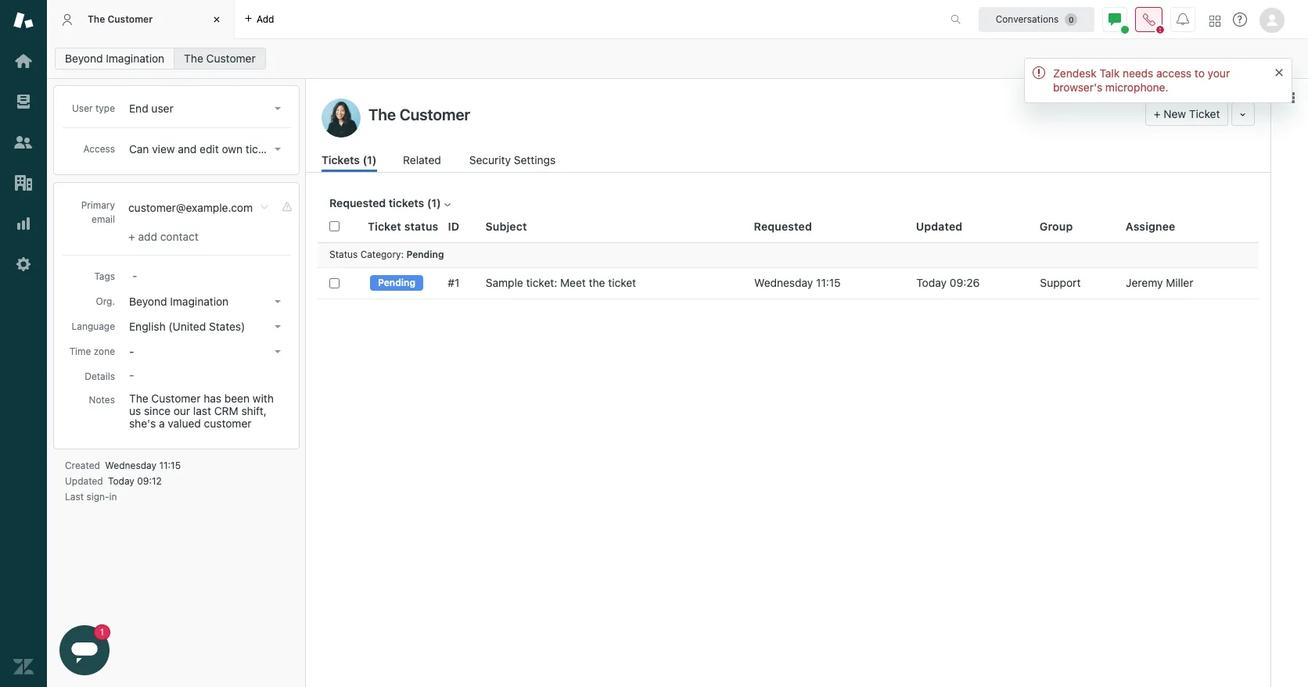 Task type: locate. For each thing, give the bounding box(es) containing it.
0 horizontal spatial today
[[108, 476, 134, 487]]

0 horizontal spatial ticket
[[368, 220, 401, 233]]

0 horizontal spatial beyond
[[65, 52, 103, 65]]

pending
[[406, 249, 444, 261], [378, 277, 415, 289]]

arrow down image
[[275, 300, 281, 304], [275, 326, 281, 329]]

ticket
[[1189, 107, 1220, 120], [368, 220, 401, 233]]

zendesk
[[1053, 67, 1097, 80]]

the up beyond imagination link
[[88, 13, 105, 25]]

1 vertical spatial 11:15
[[159, 460, 181, 472]]

get started image
[[13, 51, 34, 71]]

beyond imagination up english (united states)
[[129, 295, 229, 308]]

status category : pending
[[329, 249, 444, 261]]

english (united states)
[[129, 320, 245, 333]]

views image
[[13, 92, 34, 112]]

requested up select all tickets checkbox
[[329, 196, 386, 210]]

1 horizontal spatial imagination
[[170, 295, 229, 308]]

customer inside the customer has been with us since our last crm shift, she's a valued customer
[[151, 392, 201, 405]]

imagination inside secondary "element"
[[106, 52, 164, 65]]

1 horizontal spatial 11:15
[[816, 276, 841, 290]]

reporting image
[[13, 214, 34, 234]]

tickets up ticket status
[[389, 196, 424, 210]]

0 vertical spatial arrow down image
[[275, 107, 281, 110]]

support
[[1040, 276, 1081, 290]]

1 vertical spatial requested
[[754, 220, 812, 233]]

0 vertical spatial updated
[[916, 220, 963, 233]]

1 horizontal spatial beyond
[[129, 295, 167, 308]]

org.
[[96, 296, 115, 308]]

grid
[[306, 211, 1271, 688]]

0 horizontal spatial 11:15
[[159, 460, 181, 472]]

1 vertical spatial arrow down image
[[275, 326, 281, 329]]

+ for + add contact
[[128, 230, 135, 243]]

contact
[[160, 230, 199, 243]]

primary email
[[81, 200, 115, 225]]

add right the close icon
[[257, 13, 274, 25]]

updated down created
[[65, 476, 103, 487]]

group
[[1040, 220, 1073, 233]]

2 vertical spatial the
[[129, 392, 148, 405]]

1 horizontal spatial today
[[917, 276, 947, 290]]

0 vertical spatial 11:15
[[816, 276, 841, 290]]

(1) right the tickets
[[363, 153, 377, 167]]

1 horizontal spatial add
[[257, 13, 274, 25]]

jeremy miller
[[1126, 276, 1194, 290]]

conversations
[[996, 13, 1059, 25]]

the inside secondary "element"
[[184, 52, 203, 65]]

1 vertical spatial (1)
[[427, 196, 441, 210]]

1 vertical spatial arrow down image
[[275, 148, 281, 151]]

1 vertical spatial +
[[128, 230, 135, 243]]

- field
[[126, 267, 287, 284]]

1 vertical spatial ticket
[[368, 220, 401, 233]]

arrow down image inside english (united states) button
[[275, 326, 281, 329]]

created wednesday 11:15 updated today 09:12 last sign-in
[[65, 460, 181, 503]]

arrow down image
[[275, 107, 281, 110], [275, 148, 281, 151], [275, 351, 281, 354]]

2 arrow down image from the top
[[275, 148, 281, 151]]

zone
[[94, 346, 115, 358]]

updated inside created wednesday 11:15 updated today 09:12 last sign-in
[[65, 476, 103, 487]]

needs
[[1123, 67, 1154, 80]]

0 horizontal spatial add
[[138, 230, 157, 243]]

0 vertical spatial pending
[[406, 249, 444, 261]]

2 vertical spatial arrow down image
[[275, 351, 281, 354]]

3 arrow down image from the top
[[275, 351, 281, 354]]

arrow down image inside - button
[[275, 351, 281, 354]]

imagination
[[106, 52, 164, 65], [170, 295, 229, 308]]

add
[[257, 13, 274, 25], [138, 230, 157, 243]]

beyond imagination button
[[124, 291, 287, 313]]

customer down the close icon
[[206, 52, 256, 65]]

0 vertical spatial the customer
[[88, 13, 153, 25]]

pending down the ":"
[[378, 277, 415, 289]]

0 vertical spatial ticket
[[1189, 107, 1220, 120]]

arrow down image for user
[[275, 107, 281, 110]]

ticket down requested tickets (1)
[[368, 220, 401, 233]]

our
[[174, 405, 190, 418]]

0 vertical spatial arrow down image
[[275, 300, 281, 304]]

(1)
[[363, 153, 377, 167], [427, 196, 441, 210]]

states)
[[209, 320, 245, 333]]

customer up the valued
[[151, 392, 201, 405]]

valued
[[168, 417, 201, 430]]

updated
[[916, 220, 963, 233], [65, 476, 103, 487]]

(1) up status
[[427, 196, 441, 210]]

sample ticket: meet the ticket
[[486, 276, 636, 290]]

1 vertical spatial the customer
[[184, 52, 256, 65]]

tickets inside button
[[246, 142, 279, 156]]

pending right the ":"
[[406, 249, 444, 261]]

11:15 inside created wednesday 11:15 updated today 09:12 last sign-in
[[159, 460, 181, 472]]

0 horizontal spatial the
[[88, 13, 105, 25]]

the up she's
[[129, 392, 148, 405]]

tags
[[94, 271, 115, 282]]

0 vertical spatial +
[[1154, 107, 1161, 120]]

wednesday inside created wednesday 11:15 updated today 09:12 last sign-in
[[105, 460, 157, 472]]

0 horizontal spatial +
[[128, 230, 135, 243]]

view
[[152, 142, 175, 156]]

1 horizontal spatial the customer
[[184, 52, 256, 65]]

secondary element
[[47, 43, 1308, 74]]

end
[[129, 102, 148, 115]]

ticket
[[608, 276, 636, 290]]

0 horizontal spatial wednesday
[[105, 460, 157, 472]]

beyond imagination
[[65, 52, 164, 65], [129, 295, 229, 308]]

end user button
[[124, 98, 287, 120]]

primary
[[81, 200, 115, 211]]

the customer tab
[[47, 0, 235, 39]]

1 horizontal spatial updated
[[916, 220, 963, 233]]

1 horizontal spatial requested
[[754, 220, 812, 233]]

0 vertical spatial (1)
[[363, 153, 377, 167]]

zendesk image
[[13, 657, 34, 678]]

0 horizontal spatial requested
[[329, 196, 386, 210]]

0 vertical spatial customer
[[108, 13, 153, 25]]

tickets right own
[[246, 142, 279, 156]]

the
[[88, 13, 105, 25], [184, 52, 203, 65], [129, 392, 148, 405]]

add inside popup button
[[257, 13, 274, 25]]

beyond up 'english' on the top left
[[129, 295, 167, 308]]

0 horizontal spatial updated
[[65, 476, 103, 487]]

imagination down the customer "tab"
[[106, 52, 164, 65]]

1 vertical spatial wednesday
[[105, 460, 157, 472]]

0 vertical spatial beyond
[[65, 52, 103, 65]]

sign-
[[86, 491, 109, 503]]

notifications image
[[1177, 13, 1189, 25]]

1 vertical spatial today
[[108, 476, 134, 487]]

the up 'end user' button
[[184, 52, 203, 65]]

english (united states) button
[[124, 316, 287, 338]]

user
[[151, 102, 173, 115]]

the inside the customer has been with us since our last crm shift, she's a valued customer
[[129, 392, 148, 405]]

wednesday
[[754, 276, 813, 290], [105, 460, 157, 472]]

the
[[589, 276, 605, 290]]

tickets (1) link
[[322, 152, 377, 172]]

0 vertical spatial tickets
[[246, 142, 279, 156]]

security settings
[[469, 153, 556, 167]]

0 horizontal spatial imagination
[[106, 52, 164, 65]]

the customer down the close icon
[[184, 52, 256, 65]]

0 horizontal spatial (1)
[[363, 153, 377, 167]]

today
[[917, 276, 947, 290], [108, 476, 134, 487]]

2 vertical spatial customer
[[151, 392, 201, 405]]

the customer inside "tab"
[[88, 13, 153, 25]]

1 horizontal spatial tickets
[[389, 196, 424, 210]]

1 vertical spatial beyond
[[129, 295, 167, 308]]

in
[[109, 491, 117, 503]]

requested tickets (1)
[[329, 196, 441, 210]]

2 horizontal spatial the
[[184, 52, 203, 65]]

1 horizontal spatial the
[[129, 392, 148, 405]]

1 arrow down image from the top
[[275, 107, 281, 110]]

1 vertical spatial imagination
[[170, 295, 229, 308]]

beyond
[[65, 52, 103, 65], [129, 295, 167, 308]]

None checkbox
[[329, 278, 340, 288]]

add left contact at top
[[138, 230, 157, 243]]

arrow down image for view
[[275, 148, 281, 151]]

0 vertical spatial requested
[[329, 196, 386, 210]]

beyond imagination inside button
[[129, 295, 229, 308]]

1 horizontal spatial ticket
[[1189, 107, 1220, 120]]

close image
[[209, 12, 225, 27]]

+ left contact at top
[[128, 230, 135, 243]]

arrow down image down - field
[[275, 300, 281, 304]]

0 vertical spatial today
[[917, 276, 947, 290]]

1 arrow down image from the top
[[275, 300, 281, 304]]

0 vertical spatial imagination
[[106, 52, 164, 65]]

None text field
[[364, 103, 1139, 126]]

arrow down image right states)
[[275, 326, 281, 329]]

status
[[404, 220, 439, 233]]

1 vertical spatial beyond imagination
[[129, 295, 229, 308]]

2 arrow down image from the top
[[275, 326, 281, 329]]

requested
[[329, 196, 386, 210], [754, 220, 812, 233]]

grid containing ticket status
[[306, 211, 1271, 688]]

0 vertical spatial add
[[257, 13, 274, 25]]

1 vertical spatial customer
[[206, 52, 256, 65]]

requested up wednesday 11:15
[[754, 220, 812, 233]]

customer
[[108, 13, 153, 25], [206, 52, 256, 65], [151, 392, 201, 405]]

1 vertical spatial updated
[[65, 476, 103, 487]]

organizations image
[[13, 173, 34, 193]]

arrow down image inside beyond imagination button
[[275, 300, 281, 304]]

end user
[[129, 102, 173, 115]]

Select All Tickets checkbox
[[329, 222, 340, 232]]

0 horizontal spatial tickets
[[246, 142, 279, 156]]

-
[[129, 345, 134, 358]]

+ new ticket
[[1154, 107, 1220, 120]]

customer up beyond imagination link
[[108, 13, 153, 25]]

today left 09:26
[[917, 276, 947, 290]]

the customer
[[88, 13, 153, 25], [184, 52, 256, 65]]

ticket right new
[[1189, 107, 1220, 120]]

beyond inside secondary "element"
[[65, 52, 103, 65]]

beyond imagination inside secondary "element"
[[65, 52, 164, 65]]

imagination up english (united states) button
[[170, 295, 229, 308]]

+ left new
[[1154, 107, 1161, 120]]

beyond up user
[[65, 52, 103, 65]]

beyond imagination down the customer "tab"
[[65, 52, 164, 65]]

11:15
[[816, 276, 841, 290], [159, 460, 181, 472]]

ticket status
[[368, 220, 439, 233]]

meet
[[560, 276, 586, 290]]

today inside created wednesday 11:15 updated today 09:12 last sign-in
[[108, 476, 134, 487]]

security
[[469, 153, 511, 167]]

1 horizontal spatial +
[[1154, 107, 1161, 120]]

subject
[[486, 220, 527, 233]]

can view and edit own tickets only
[[129, 142, 303, 156]]

0 vertical spatial wednesday
[[754, 276, 813, 290]]

1 vertical spatial the
[[184, 52, 203, 65]]

the customer up beyond imagination link
[[88, 13, 153, 25]]

arrow down image inside 'end user' button
[[275, 107, 281, 110]]

browser's
[[1053, 81, 1103, 94]]

updated up today 09:26
[[916, 220, 963, 233]]

arrow down image inside the can view and edit own tickets only button
[[275, 148, 281, 151]]

assignee
[[1126, 220, 1176, 233]]

0 horizontal spatial the customer
[[88, 13, 153, 25]]

+ inside the + new ticket button
[[1154, 107, 1161, 120]]

0 vertical spatial the
[[88, 13, 105, 25]]

11:15 inside grid
[[816, 276, 841, 290]]

today up in
[[108, 476, 134, 487]]

conversations button
[[979, 7, 1095, 32]]

0 vertical spatial beyond imagination
[[65, 52, 164, 65]]

tickets (1)
[[322, 153, 377, 167]]



Task type: vqa. For each thing, say whether or not it's contained in the screenshot.
End user button
yes



Task type: describe. For each thing, give the bounding box(es) containing it.
sample ticket: meet the ticket link
[[486, 276, 636, 290]]

1 vertical spatial pending
[[378, 277, 415, 289]]

updated inside grid
[[916, 220, 963, 233]]

zendesk products image
[[1210, 15, 1221, 26]]

ticket inside grid
[[368, 220, 401, 233]]

customer
[[204, 417, 252, 430]]

category
[[360, 249, 401, 261]]

1 vertical spatial tickets
[[389, 196, 424, 210]]

:
[[401, 249, 404, 261]]

the customer inside secondary "element"
[[184, 52, 256, 65]]

has
[[204, 392, 222, 405]]

settings
[[514, 153, 556, 167]]

1 horizontal spatial wednesday
[[754, 276, 813, 290]]

with
[[253, 392, 274, 405]]

security settings link
[[469, 152, 560, 172]]

get help image
[[1233, 13, 1247, 27]]

requested for requested tickets (1)
[[329, 196, 386, 210]]

shift,
[[241, 405, 267, 418]]

ticket inside button
[[1189, 107, 1220, 120]]

language
[[72, 321, 115, 333]]

the customer has been with us since our last crm shift, she's a valued customer
[[129, 392, 277, 430]]

beyond imagination link
[[55, 48, 175, 70]]

talk
[[1100, 67, 1120, 80]]

related link
[[403, 152, 443, 172]]

(united
[[168, 320, 206, 333]]

apps image
[[1283, 92, 1296, 104]]

been
[[224, 392, 250, 405]]

access
[[83, 143, 115, 155]]

arrow down image for english (united states)
[[275, 326, 281, 329]]

related
[[403, 153, 441, 167]]

+ new ticket button
[[1145, 103, 1229, 126]]

requested for requested
[[754, 220, 812, 233]]

she's
[[129, 417, 156, 430]]

new
[[1164, 107, 1186, 120]]

customer inside secondary "element"
[[206, 52, 256, 65]]

your
[[1208, 67, 1230, 80]]

access
[[1157, 67, 1192, 80]]

crm
[[214, 405, 238, 418]]

customer inside "tab"
[[108, 13, 153, 25]]

miller
[[1166, 276, 1194, 290]]

add button
[[235, 0, 284, 38]]

last
[[193, 405, 211, 418]]

the inside "tab"
[[88, 13, 105, 25]]

notes
[[89, 394, 115, 406]]

arrow down image for beyond imagination
[[275, 300, 281, 304]]

admin image
[[13, 254, 34, 275]]

can
[[129, 142, 149, 156]]

zendesk support image
[[13, 10, 34, 31]]

the customer link
[[174, 48, 266, 70]]

can view and edit own tickets only button
[[124, 138, 303, 160]]

wednesday 11:15
[[754, 276, 841, 290]]

beyond inside button
[[129, 295, 167, 308]]

created
[[65, 460, 100, 472]]

1 horizontal spatial (1)
[[427, 196, 441, 210]]

english
[[129, 320, 166, 333]]

tickets
[[322, 153, 360, 167]]

imagination inside button
[[170, 295, 229, 308]]

button displays agent's chat status as online. image
[[1109, 13, 1121, 25]]

- button
[[124, 341, 287, 363]]

own
[[222, 142, 243, 156]]

zendesk talk needs access to your browser's microphone.
[[1053, 67, 1230, 94]]

time zone
[[69, 346, 115, 358]]

main element
[[0, 0, 47, 688]]

id
[[448, 220, 459, 233]]

user type
[[72, 103, 115, 114]]

us
[[129, 405, 141, 418]]

edit
[[200, 142, 219, 156]]

user
[[72, 103, 93, 114]]

today 09:26
[[917, 276, 980, 290]]

and
[[178, 142, 197, 156]]

status
[[329, 249, 358, 261]]

×
[[1275, 62, 1284, 80]]

#1
[[448, 276, 460, 290]]

+ for + new ticket
[[1154, 107, 1161, 120]]

ticket:
[[526, 276, 557, 290]]

since
[[144, 405, 171, 418]]

1 vertical spatial add
[[138, 230, 157, 243]]

tabs tab list
[[47, 0, 934, 39]]

jeremy
[[1126, 276, 1163, 290]]

only
[[282, 142, 303, 156]]

microphone.
[[1106, 81, 1169, 94]]

09:12
[[137, 476, 162, 487]]

+ add contact
[[128, 230, 199, 243]]

last
[[65, 491, 84, 503]]

customers image
[[13, 132, 34, 153]]

× button
[[1275, 62, 1284, 80]]

details
[[85, 371, 115, 383]]

customer@example.com
[[128, 201, 253, 214]]

sample
[[486, 276, 523, 290]]



